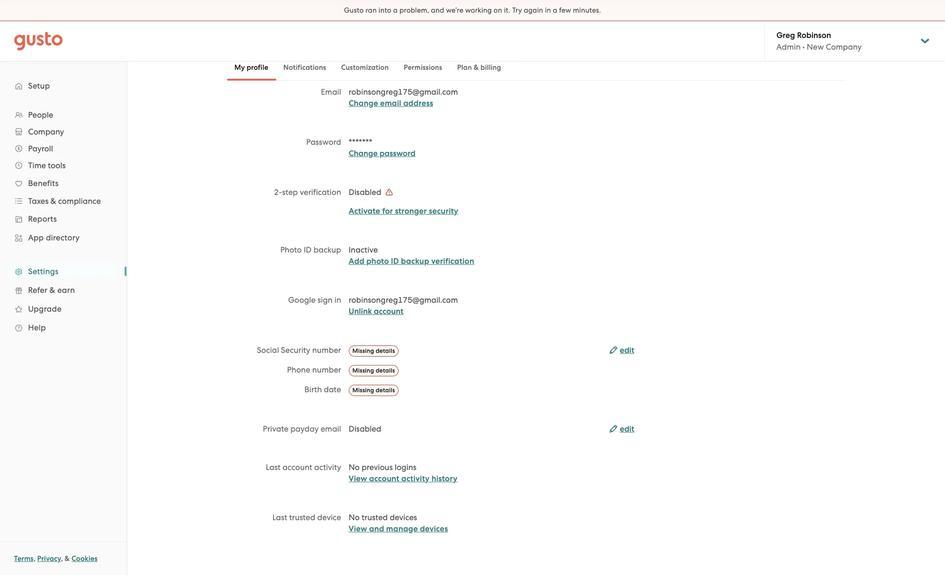 Task type: describe. For each thing, give the bounding box(es) containing it.
2 edit button from the top
[[610, 423, 635, 435]]

phone
[[287, 365, 311, 374]]

app
[[28, 233, 44, 242]]

change for email
[[349, 98, 378, 108]]

few
[[560, 6, 572, 15]]

0 horizontal spatial verification
[[300, 187, 341, 197]]

edit for second edit "button" from the bottom
[[620, 345, 635, 355]]

it.
[[504, 6, 511, 15]]

my profile
[[235, 63, 269, 72]]

no for view account activity history
[[349, 462, 360, 472]]

verification inside inactive add photo id backup verification
[[432, 256, 475, 266]]

time tools
[[28, 161, 66, 170]]

security
[[281, 345, 311, 355]]

robinsongreg175@gmail.com for account
[[349, 295, 458, 305]]

sign
[[318, 295, 333, 305]]

inactive
[[349, 245, 378, 254]]

activate for stronger security link
[[349, 206, 459, 216]]

& for billing
[[474, 63, 479, 72]]

taxes & compliance button
[[9, 193, 117, 209]]

notifications
[[284, 63, 326, 72]]

refer
[[28, 285, 48, 295]]

1 horizontal spatial in
[[545, 6, 551, 15]]

terms , privacy , & cookies
[[14, 554, 98, 563]]

gusto
[[344, 6, 364, 15]]

minutes.
[[573, 6, 601, 15]]

plan & billing
[[458, 63, 502, 72]]

missing for social security number
[[353, 347, 374, 354]]

plan & billing button
[[450, 56, 509, 79]]

view for view and manage devices
[[349, 524, 367, 534]]

we're
[[446, 6, 464, 15]]

view and manage devices link
[[349, 524, 448, 534]]

profile
[[247, 63, 269, 72]]

payroll button
[[9, 140, 117, 157]]

and inside no trusted devices view and manage devices
[[369, 524, 384, 534]]

settings link
[[9, 263, 117, 280]]

terms link
[[14, 554, 34, 563]]

details for birth date
[[376, 386, 395, 393]]

1 vertical spatial account
[[283, 462, 313, 472]]

security
[[429, 206, 459, 216]]

missing for birth date
[[353, 386, 374, 393]]

step
[[282, 187, 298, 197]]

no trusted devices view and manage devices
[[349, 512, 448, 534]]

permissions
[[404, 63, 443, 72]]

address
[[404, 98, 434, 108]]

email for change
[[380, 98, 402, 108]]

photo
[[280, 245, 302, 254]]

•
[[803, 42, 805, 52]]

1 a from the left
[[393, 6, 398, 15]]

date
[[324, 385, 341, 394]]

permissions button
[[397, 56, 450, 79]]

2 number from the top
[[312, 365, 341, 374]]

payday
[[291, 424, 319, 433]]

help link
[[9, 319, 117, 336]]

module__icon___go7vc image
[[386, 188, 393, 196]]

terms
[[14, 554, 34, 563]]

refer & earn
[[28, 285, 75, 295]]

ran
[[366, 6, 377, 15]]

into
[[379, 6, 392, 15]]

activate
[[349, 206, 381, 216]]

robinson
[[798, 30, 832, 40]]

1 number from the top
[[312, 345, 341, 355]]

*******
[[349, 137, 373, 147]]

trusted for no trusted devices view and manage devices
[[362, 512, 388, 522]]

last account activity
[[266, 462, 341, 472]]

customization
[[341, 63, 389, 72]]

logins
[[395, 462, 417, 472]]

google sign in
[[288, 295, 341, 305]]

disabled for verification
[[349, 187, 384, 197]]

reports link
[[9, 210, 117, 227]]

activate for stronger security
[[349, 206, 459, 216]]

& for earn
[[50, 285, 55, 295]]

device
[[317, 512, 341, 522]]

add photo id backup verification button
[[349, 256, 475, 267]]

notifications button
[[276, 56, 334, 79]]

directory
[[46, 233, 80, 242]]

no for view and manage devices
[[349, 512, 360, 522]]

password
[[306, 137, 341, 147]]

app directory link
[[9, 229, 117, 246]]

1 , from the left
[[34, 554, 36, 563]]

& for compliance
[[51, 196, 56, 206]]

company inside greg robinson admin • new company
[[826, 42, 862, 52]]

birth date
[[305, 385, 341, 394]]

email
[[321, 87, 341, 97]]

0 horizontal spatial activity
[[314, 462, 341, 472]]

password
[[380, 149, 416, 158]]

photo
[[367, 256, 389, 266]]

again
[[524, 6, 544, 15]]

earn
[[57, 285, 75, 295]]

2-step verification
[[274, 187, 341, 197]]

my profile button
[[227, 56, 276, 79]]

robinsongreg175@gmail.com for email
[[349, 87, 458, 97]]

people button
[[9, 106, 117, 123]]

taxes & compliance
[[28, 196, 101, 206]]

time tools button
[[9, 157, 117, 174]]

cookies button
[[72, 553, 98, 564]]

phone number
[[287, 365, 341, 374]]



Task type: vqa. For each thing, say whether or not it's contained in the screenshot.
the topmost of
no



Task type: locate. For each thing, give the bounding box(es) containing it.
settings
[[28, 267, 59, 276]]

1 horizontal spatial ,
[[61, 554, 63, 563]]

robinsongreg175@gmail.com up change email address button
[[349, 87, 458, 97]]

no right device at left
[[349, 512, 360, 522]]

1 vertical spatial verification
[[432, 256, 475, 266]]

0 horizontal spatial devices
[[390, 512, 417, 522]]

1 vertical spatial and
[[369, 524, 384, 534]]

2 vertical spatial account
[[369, 474, 400, 483]]

0 vertical spatial backup
[[314, 245, 341, 254]]

and left we're
[[431, 6, 445, 15]]

2 no from the top
[[349, 512, 360, 522]]

2 vertical spatial details
[[376, 386, 395, 393]]

gusto navigation element
[[0, 61, 127, 352]]

company button
[[9, 123, 117, 140]]

last for view and manage devices
[[273, 512, 287, 522]]

change for password
[[349, 149, 378, 158]]

1 missing from the top
[[353, 347, 374, 354]]

privacy
[[37, 554, 61, 563]]

change down *******
[[349, 149, 378, 158]]

customization button
[[334, 56, 397, 79]]

inactive add photo id backup verification
[[349, 245, 475, 266]]

id inside inactive add photo id backup verification
[[391, 256, 399, 266]]

devices up manage
[[390, 512, 417, 522]]

0 vertical spatial edit
[[620, 345, 635, 355]]

privacy link
[[37, 554, 61, 563]]

0 vertical spatial change
[[349, 98, 378, 108]]

1 vertical spatial devices
[[420, 524, 448, 534]]

2 view from the top
[[349, 524, 367, 534]]

backup
[[314, 245, 341, 254], [401, 256, 430, 266]]

1 horizontal spatial trusted
[[362, 512, 388, 522]]

number up phone number
[[312, 345, 341, 355]]

0 horizontal spatial in
[[335, 295, 341, 305]]

robinsongreg175@gmail.com up "unlink account" button
[[349, 295, 458, 305]]

1 horizontal spatial id
[[391, 256, 399, 266]]

last for view account activity history
[[266, 462, 281, 472]]

change down customization
[[349, 98, 378, 108]]

birth
[[305, 385, 322, 394]]

list
[[0, 106, 127, 337]]

1 edit button from the top
[[610, 345, 635, 356]]

add
[[349, 256, 365, 266]]

0 horizontal spatial id
[[304, 245, 312, 254]]

1 vertical spatial missing details
[[353, 367, 395, 374]]

no left the previous
[[349, 462, 360, 472]]

2 , from the left
[[61, 554, 63, 563]]

missing for phone number
[[353, 367, 374, 374]]

1 vertical spatial edit
[[620, 424, 635, 434]]

& inside plan & billing button
[[474, 63, 479, 72]]

0 vertical spatial view
[[349, 474, 367, 483]]

greg
[[777, 30, 796, 40]]

try
[[513, 6, 522, 15]]

email left address at top
[[380, 98, 402, 108]]

1 trusted from the left
[[289, 512, 316, 522]]

0 horizontal spatial backup
[[314, 245, 341, 254]]

1 vertical spatial id
[[391, 256, 399, 266]]

details for social security number
[[376, 347, 395, 354]]

backup inside inactive add photo id backup verification
[[401, 256, 430, 266]]

1 horizontal spatial email
[[380, 98, 402, 108]]

photo id backup
[[280, 245, 341, 254]]

in right sign
[[335, 295, 341, 305]]

view inside no previous logins view account activity history
[[349, 474, 367, 483]]

2 edit from the top
[[620, 424, 635, 434]]

number
[[312, 345, 341, 355], [312, 365, 341, 374]]

1 horizontal spatial backup
[[401, 256, 430, 266]]

company down people
[[28, 127, 64, 136]]

0 vertical spatial in
[[545, 6, 551, 15]]

1 details from the top
[[376, 347, 395, 354]]

1 robinsongreg175@gmail.com from the top
[[349, 87, 458, 97]]

1 change from the top
[[349, 98, 378, 108]]

3 missing details from the top
[[353, 386, 395, 393]]

2 a from the left
[[553, 6, 558, 15]]

0 vertical spatial robinsongreg175@gmail.com
[[349, 87, 458, 97]]

1 vertical spatial no
[[349, 512, 360, 522]]

1 horizontal spatial and
[[431, 6, 445, 15]]

edit for 2nd edit "button"
[[620, 424, 635, 434]]

refer & earn link
[[9, 282, 117, 299]]

0 vertical spatial details
[[376, 347, 395, 354]]

list containing people
[[0, 106, 127, 337]]

company inside company dropdown button
[[28, 127, 64, 136]]

missing details
[[353, 347, 395, 354], [353, 367, 395, 374], [353, 386, 395, 393]]

0 vertical spatial last
[[266, 462, 281, 472]]

disabled
[[349, 187, 384, 197], [349, 424, 382, 433]]

0 horizontal spatial company
[[28, 127, 64, 136]]

account right unlink
[[374, 306, 404, 316]]

account
[[374, 306, 404, 316], [283, 462, 313, 472], [369, 474, 400, 483]]

0 horizontal spatial a
[[393, 6, 398, 15]]

activity down logins
[[402, 474, 430, 483]]

0 horizontal spatial trusted
[[289, 512, 316, 522]]

no previous logins view account activity history
[[349, 462, 458, 483]]

0 vertical spatial missing
[[353, 347, 374, 354]]

social security number
[[257, 345, 341, 355]]

0 vertical spatial activity
[[314, 462, 341, 472]]

1 view from the top
[[349, 474, 367, 483]]

email
[[380, 98, 402, 108], [321, 424, 341, 433]]

backup left inactive
[[314, 245, 341, 254]]

1 vertical spatial view
[[349, 524, 367, 534]]

trusted inside no trusted devices view and manage devices
[[362, 512, 388, 522]]

email right payday
[[321, 424, 341, 433]]

no
[[349, 462, 360, 472], [349, 512, 360, 522]]

2 missing from the top
[[353, 367, 374, 374]]

0 vertical spatial id
[[304, 245, 312, 254]]

0 vertical spatial account
[[374, 306, 404, 316]]

account inside robinsongreg175@gmail.com unlink account
[[374, 306, 404, 316]]

account inside no previous logins view account activity history
[[369, 474, 400, 483]]

upgrade link
[[9, 300, 117, 317]]

trusted up view and manage devices link in the bottom of the page
[[362, 512, 388, 522]]

disabled up the previous
[[349, 424, 382, 433]]

payroll
[[28, 144, 53, 153]]

change password button
[[349, 148, 416, 159]]

1 horizontal spatial verification
[[432, 256, 475, 266]]

change inside "robinsongreg175@gmail.com change email address"
[[349, 98, 378, 108]]

setup
[[28, 81, 50, 90]]

for
[[382, 206, 393, 216]]

2 vertical spatial missing
[[353, 386, 374, 393]]

details for phone number
[[376, 367, 395, 374]]

compliance
[[58, 196, 101, 206]]

email inside "robinsongreg175@gmail.com change email address"
[[380, 98, 402, 108]]

******* change password
[[349, 137, 416, 158]]

last trusted device
[[273, 512, 341, 522]]

view for view account activity history
[[349, 474, 367, 483]]

2 missing details from the top
[[353, 367, 395, 374]]

0 horizontal spatial ,
[[34, 554, 36, 563]]

1 vertical spatial email
[[321, 424, 341, 433]]

, left cookies button
[[61, 554, 63, 563]]

1 disabled from the top
[[349, 187, 384, 197]]

,
[[34, 554, 36, 563], [61, 554, 63, 563]]

2 disabled from the top
[[349, 424, 382, 433]]

cookies
[[72, 554, 98, 563]]

number up birth date
[[312, 365, 341, 374]]

social
[[257, 345, 279, 355]]

0 vertical spatial devices
[[390, 512, 417, 522]]

private payday email
[[263, 424, 341, 433]]

time
[[28, 161, 46, 170]]

missing details for birth date
[[353, 386, 395, 393]]

trusted for last trusted device
[[289, 512, 316, 522]]

app directory
[[28, 233, 80, 242]]

1 vertical spatial change
[[349, 149, 378, 158]]

stronger
[[395, 206, 427, 216]]

0 vertical spatial verification
[[300, 187, 341, 197]]

robinsongreg175@gmail.com unlink account
[[349, 295, 458, 316]]

devices
[[390, 512, 417, 522], [420, 524, 448, 534]]

company right new
[[826, 42, 862, 52]]

view down the previous
[[349, 474, 367, 483]]

&
[[474, 63, 479, 72], [51, 196, 56, 206], [50, 285, 55, 295], [65, 554, 70, 563]]

my
[[235, 63, 245, 72]]

robinsongreg175@gmail.com
[[349, 87, 458, 97], [349, 295, 458, 305]]

view left manage
[[349, 524, 367, 534]]

change inside ******* change password
[[349, 149, 378, 158]]

previous
[[362, 462, 393, 472]]

trusted
[[289, 512, 316, 522], [362, 512, 388, 522]]

disabled for email
[[349, 424, 382, 433]]

a left few
[[553, 6, 558, 15]]

1 horizontal spatial company
[[826, 42, 862, 52]]

1 vertical spatial missing
[[353, 367, 374, 374]]

2 change from the top
[[349, 149, 378, 158]]

help
[[28, 323, 46, 332]]

1 missing details from the top
[[353, 347, 395, 354]]

view account activity history link
[[349, 474, 458, 483]]

& inside the taxes & compliance dropdown button
[[51, 196, 56, 206]]

2 robinsongreg175@gmail.com from the top
[[349, 295, 458, 305]]

0 vertical spatial and
[[431, 6, 445, 15]]

1 horizontal spatial devices
[[420, 524, 448, 534]]

home image
[[14, 32, 63, 50]]

backup right photo
[[401, 256, 430, 266]]

0 vertical spatial edit button
[[610, 345, 635, 356]]

on
[[494, 6, 503, 15]]

google
[[288, 295, 316, 305]]

0 vertical spatial number
[[312, 345, 341, 355]]

account down private payday email
[[283, 462, 313, 472]]

account down the previous
[[369, 474, 400, 483]]

1 vertical spatial in
[[335, 295, 341, 305]]

0 vertical spatial disabled
[[349, 187, 384, 197]]

1 vertical spatial number
[[312, 365, 341, 374]]

gusto ran into a problem, and we're working on it. try again in a few minutes.
[[344, 6, 601, 15]]

history
[[432, 474, 458, 483]]

0 horizontal spatial email
[[321, 424, 341, 433]]

in right again
[[545, 6, 551, 15]]

greg robinson admin • new company
[[777, 30, 862, 52]]

1 horizontal spatial a
[[553, 6, 558, 15]]

2 details from the top
[[376, 367, 395, 374]]

robinsongreg175@gmail.com change email address
[[349, 87, 458, 108]]

1 vertical spatial disabled
[[349, 424, 382, 433]]

0 vertical spatial missing details
[[353, 347, 395, 354]]

devices right manage
[[420, 524, 448, 534]]

benefits
[[28, 179, 59, 188]]

1 vertical spatial details
[[376, 367, 395, 374]]

1 vertical spatial activity
[[402, 474, 430, 483]]

& inside refer & earn link
[[50, 285, 55, 295]]

3 details from the top
[[376, 386, 395, 393]]

taxes
[[28, 196, 49, 206]]

last
[[266, 462, 281, 472], [273, 512, 287, 522]]

and left manage
[[369, 524, 384, 534]]

billing
[[481, 63, 502, 72]]

missing details for social security number
[[353, 347, 395, 354]]

activity inside no previous logins view account activity history
[[402, 474, 430, 483]]

0 vertical spatial company
[[826, 42, 862, 52]]

2 trusted from the left
[[362, 512, 388, 522]]

activity down payday
[[314, 462, 341, 472]]

1 vertical spatial company
[[28, 127, 64, 136]]

view inside no trusted devices view and manage devices
[[349, 524, 367, 534]]

0 vertical spatial no
[[349, 462, 360, 472]]

working
[[466, 6, 492, 15]]

missing details for phone number
[[353, 367, 395, 374]]

reports
[[28, 214, 57, 224]]

benefits link
[[9, 175, 117, 192]]

1 horizontal spatial activity
[[402, 474, 430, 483]]

, left privacy link
[[34, 554, 36, 563]]

& right taxes
[[51, 196, 56, 206]]

1 vertical spatial last
[[273, 512, 287, 522]]

no inside no trusted devices view and manage devices
[[349, 512, 360, 522]]

disabled up activate
[[349, 187, 384, 197]]

unlink
[[349, 306, 372, 316]]

1 vertical spatial backup
[[401, 256, 430, 266]]

a right into
[[393, 6, 398, 15]]

0 vertical spatial email
[[380, 98, 402, 108]]

1 vertical spatial edit button
[[610, 423, 635, 435]]

1 no from the top
[[349, 462, 360, 472]]

3 missing from the top
[[353, 386, 374, 393]]

settings tabs tab list
[[227, 54, 846, 81]]

1 edit from the top
[[620, 345, 635, 355]]

people
[[28, 110, 53, 120]]

2 vertical spatial missing details
[[353, 386, 395, 393]]

email for payday
[[321, 424, 341, 433]]

manage
[[386, 524, 418, 534]]

change email address button
[[349, 98, 434, 109]]

& left cookies button
[[65, 554, 70, 563]]

no inside no previous logins view account activity history
[[349, 462, 360, 472]]

1 vertical spatial robinsongreg175@gmail.com
[[349, 295, 458, 305]]

unlink account button
[[349, 306, 404, 317]]

0 horizontal spatial and
[[369, 524, 384, 534]]

trusted left device at left
[[289, 512, 316, 522]]

problem,
[[400, 6, 429, 15]]

& left earn
[[50, 285, 55, 295]]

& right plan
[[474, 63, 479, 72]]

admin
[[777, 42, 801, 52]]



